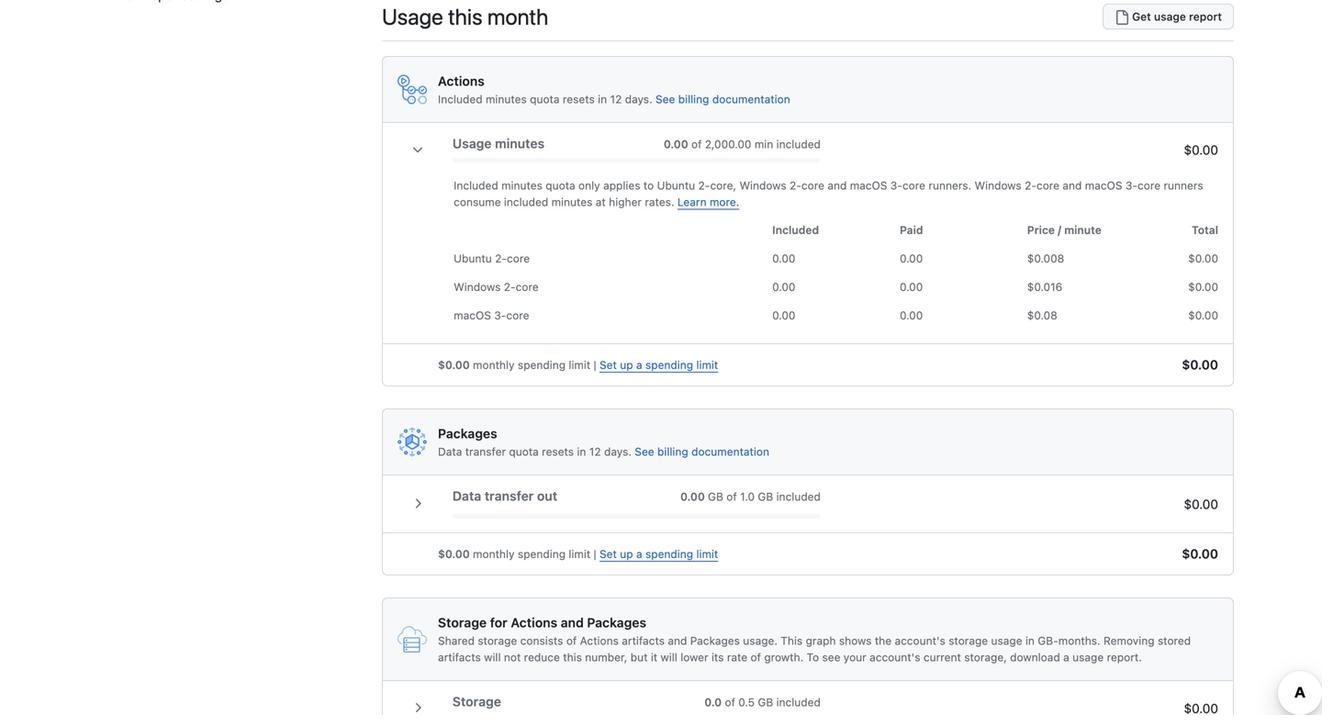 Task type: describe. For each thing, give the bounding box(es) containing it.
months.
[[1059, 635, 1101, 648]]

core,
[[711, 179, 737, 192]]

actions inside the actions included minutes quota resets in 12 days. see billing documentation
[[438, 73, 485, 89]]

0 vertical spatial account's
[[895, 635, 946, 648]]

report
[[1190, 10, 1223, 23]]

core down ubuntu 2-core
[[516, 281, 539, 294]]

core down windows 2-core
[[507, 309, 530, 322]]

0.00 of 2,000.00 min included
[[664, 138, 821, 151]]

up for actions
[[620, 359, 634, 372]]

documentation for actions
[[713, 93, 791, 106]]

$0.00 monthly spending limit | set up a spending limit for packages
[[438, 548, 719, 561]]

core down 0.00 of 2,000.00 min included
[[802, 179, 825, 192]]

get usage report button
[[1103, 4, 1235, 29]]

2,000.00
[[705, 138, 752, 151]]

1.0
[[741, 491, 755, 503]]

2- down ubuntu 2-core
[[504, 281, 516, 294]]

billing for packages
[[658, 446, 689, 458]]

get
[[1133, 10, 1152, 23]]

consume
[[454, 196, 501, 209]]

stored
[[1158, 635, 1192, 648]]

included minutes quota only applies to ubuntu 2-core, windows 2-core and macos 3-core runners.             windows 2-core and macos 3-core runners consume included minutes at higher rates.
[[454, 179, 1204, 209]]

runners.
[[929, 179, 972, 192]]

minutes inside the actions included minutes quota resets in 12 days. see billing documentation
[[486, 93, 527, 106]]

of left 0.5
[[725, 696, 736, 709]]

0 horizontal spatial this
[[448, 4, 483, 29]]

1 storage from the left
[[478, 635, 517, 648]]

min
[[755, 138, 774, 151]]

0 horizontal spatial 3-
[[494, 309, 507, 322]]

graph
[[806, 635, 836, 648]]

applies
[[604, 179, 641, 192]]

core left the runners. at the right
[[903, 179, 926, 192]]

actions included minutes quota resets in 12 days. see billing documentation
[[438, 73, 791, 106]]

set up a spending limit link for actions
[[600, 359, 719, 372]]

up for packages
[[620, 548, 634, 561]]

runners
[[1164, 179, 1204, 192]]

1 horizontal spatial usage
[[1073, 651, 1104, 664]]

usage inside "button"
[[1155, 10, 1187, 23]]

total
[[1193, 224, 1219, 237]]

a for actions
[[637, 359, 643, 372]]

minute
[[1065, 224, 1102, 237]]

number,
[[585, 651, 628, 664]]

usage for usage this month
[[382, 4, 443, 29]]

it
[[651, 651, 658, 664]]

1 vertical spatial transfer
[[485, 489, 534, 504]]

a for packages
[[637, 548, 643, 561]]

12 for packages
[[590, 446, 601, 458]]

chevron right image for data transfer out
[[411, 497, 425, 511]]

2 will from the left
[[661, 651, 678, 664]]

minutes up consume
[[495, 136, 545, 151]]

learn more.
[[678, 196, 740, 209]]

its
[[712, 651, 724, 664]]

| for actions
[[594, 359, 597, 372]]

storage,
[[965, 651, 1008, 664]]

the
[[875, 635, 892, 648]]

2- up price
[[1025, 179, 1037, 192]]

0 horizontal spatial windows
[[454, 281, 501, 294]]

see for actions
[[656, 93, 676, 106]]

2 horizontal spatial packages
[[691, 635, 740, 648]]

transfer inside packages data transfer quota resets in 12 days. see billing documentation
[[466, 446, 506, 458]]

price / minute
[[1028, 224, 1102, 237]]

usage minutes
[[453, 136, 545, 151]]

of down usage.
[[751, 651, 762, 664]]

actions image
[[398, 75, 427, 104]]

packages data transfer quota resets in 12 days. see billing documentation
[[438, 426, 770, 458]]

0 vertical spatial artifacts
[[622, 635, 665, 648]]

usage for usage minutes
[[453, 136, 492, 151]]

2 storage from the left
[[949, 635, 989, 648]]

2- up windows 2-core
[[495, 252, 507, 265]]

for
[[490, 616, 508, 631]]

included for included
[[773, 224, 820, 237]]

resets for actions
[[563, 93, 595, 106]]

at
[[596, 196, 606, 209]]

core up price
[[1037, 179, 1060, 192]]

core up windows 2-core
[[507, 252, 530, 265]]

of left 1.0 on the bottom of the page
[[727, 491, 737, 503]]

days. for packages
[[604, 446, 632, 458]]

core left the runners
[[1138, 179, 1161, 192]]

a inside storage for actions and packages shared storage consists of actions artifacts and packages usage. this graph shows the account's storage usage in gb-months. removing stored artifacts will not reduce this number, but it will lower its rate of growth. to see your account's current storage, download a usage report.
[[1064, 651, 1070, 664]]

data inside packages data transfer quota resets in 12 days. see billing documentation
[[438, 446, 462, 458]]

this inside storage for actions and packages shared storage consists of actions artifacts and packages usage. this graph shows the account's storage usage in gb-months. removing stored artifacts will not reduce this number, but it will lower its rate of growth. to see your account's current storage, download a usage report.
[[563, 651, 582, 664]]

reduce
[[524, 651, 560, 664]]

$0.08
[[1028, 309, 1058, 322]]

minutes down 'usage minutes'
[[502, 179, 543, 192]]

download
[[1011, 651, 1061, 664]]

this
[[781, 635, 803, 648]]

0 horizontal spatial macos
[[454, 309, 491, 322]]

gb right 1.0 on the bottom of the page
[[758, 491, 774, 503]]

1 horizontal spatial packages
[[587, 616, 647, 631]]

learn
[[678, 196, 707, 209]]

to
[[644, 179, 654, 192]]

but
[[631, 651, 648, 664]]

month
[[488, 4, 549, 29]]

chevron right image for usage minutes
[[411, 142, 425, 157]]

of left 2,000.00
[[692, 138, 702, 151]]

report.
[[1108, 651, 1143, 664]]

consists
[[521, 635, 564, 648]]

see billing documentation link for actions
[[656, 93, 791, 106]]

current
[[924, 651, 962, 664]]

learn more. link
[[678, 196, 740, 209]]

get usage report
[[1130, 10, 1223, 23]]

2- down 0.00 of 2,000.00 min included
[[790, 179, 802, 192]]

to
[[807, 651, 820, 664]]

out
[[537, 489, 558, 504]]

in inside storage for actions and packages shared storage consists of actions artifacts and packages usage. this graph shows the account's storage usage in gb-months. removing stored artifacts will not reduce this number, but it will lower its rate of growth. to see your account's current storage, download a usage report.
[[1026, 635, 1035, 648]]

storage for storage
[[453, 695, 502, 710]]

growth.
[[765, 651, 804, 664]]

1 vertical spatial account's
[[870, 651, 921, 664]]

quota for packages
[[509, 446, 539, 458]]

see
[[823, 651, 841, 664]]



Task type: locate. For each thing, give the bounding box(es) containing it.
1 horizontal spatial 3-
[[891, 179, 903, 192]]

only
[[579, 179, 601, 192]]

1 horizontal spatial artifacts
[[622, 635, 665, 648]]

usage right get at the right top of page
[[1155, 10, 1187, 23]]

see billing documentation link
[[656, 93, 791, 106], [635, 446, 770, 458]]

0 vertical spatial documentation
[[713, 93, 791, 106]]

included right the min
[[777, 138, 821, 151]]

included right 1.0 on the bottom of the page
[[777, 491, 821, 503]]

0 horizontal spatial usage
[[992, 635, 1023, 648]]

this right reduce
[[563, 651, 582, 664]]

0.0
[[705, 696, 722, 709]]

1 horizontal spatial usage
[[453, 136, 492, 151]]

ubuntu inside included minutes quota only applies to ubuntu 2-core, windows 2-core and macos 3-core runners.             windows 2-core and macos 3-core runners consume included minutes at higher rates.
[[657, 179, 696, 192]]

included inside the actions included minutes quota resets in 12 days. see billing documentation
[[438, 93, 483, 106]]

in inside the actions included minutes quota resets in 12 days. see billing documentation
[[598, 93, 607, 106]]

1 vertical spatial included
[[454, 179, 499, 192]]

usage down "months."
[[1073, 651, 1104, 664]]

0 vertical spatial usage
[[382, 4, 443, 29]]

quota for actions
[[530, 93, 560, 106]]

1 vertical spatial ubuntu
[[454, 252, 492, 265]]

0 vertical spatial see
[[656, 93, 676, 106]]

0 horizontal spatial artifacts
[[438, 651, 481, 664]]

windows 2-core
[[454, 281, 539, 294]]

1 vertical spatial 12
[[590, 446, 601, 458]]

1 horizontal spatial windows
[[740, 179, 787, 192]]

2 up from the top
[[620, 548, 634, 561]]

data transfer out
[[453, 489, 558, 504]]

documentation up 1.0 on the bottom of the page
[[692, 446, 770, 458]]

spending
[[518, 359, 566, 372], [646, 359, 694, 372], [518, 548, 566, 561], [646, 548, 694, 561]]

lower
[[681, 651, 709, 664]]

billing up "0.00 gb of 1.0 gb included"
[[658, 446, 689, 458]]

1 set up a spending limit link from the top
[[600, 359, 719, 372]]

gb right 0.5
[[758, 696, 774, 709]]

see billing documentation link up 1.0 on the bottom of the page
[[635, 446, 770, 458]]

usage
[[382, 4, 443, 29], [453, 136, 492, 151]]

2 $0.00 monthly spending limit | set up a spending limit from the top
[[438, 548, 719, 561]]

shows
[[840, 635, 872, 648]]

storage
[[478, 635, 517, 648], [949, 635, 989, 648]]

1 chevron right image from the top
[[411, 142, 425, 157]]

billing for actions
[[679, 93, 710, 106]]

windows
[[740, 179, 787, 192], [975, 179, 1022, 192], [454, 281, 501, 294]]

quota inside packages data transfer quota resets in 12 days. see billing documentation
[[509, 446, 539, 458]]

resets inside packages data transfer quota resets in 12 days. see billing documentation
[[542, 446, 574, 458]]

chevron right image
[[411, 142, 425, 157], [411, 497, 425, 511], [411, 701, 425, 716]]

in for actions
[[598, 93, 607, 106]]

macos down windows 2-core
[[454, 309, 491, 322]]

0 vertical spatial 12
[[611, 93, 622, 106]]

0 vertical spatial in
[[598, 93, 607, 106]]

packages up the number,
[[587, 616, 647, 631]]

storage for actions and packages image
[[398, 625, 427, 655]]

will
[[484, 651, 501, 664], [661, 651, 678, 664]]

0 vertical spatial a
[[637, 359, 643, 372]]

set up a spending limit link
[[600, 359, 719, 372], [600, 548, 719, 561]]

1 horizontal spatial ubuntu
[[657, 179, 696, 192]]

more.
[[710, 196, 740, 209]]

0 horizontal spatial 12
[[590, 446, 601, 458]]

monthly down data transfer out
[[473, 548, 515, 561]]

1 vertical spatial chevron right image
[[411, 497, 425, 511]]

2 set from the top
[[600, 548, 617, 561]]

0 vertical spatial up
[[620, 359, 634, 372]]

macos up minute
[[1086, 179, 1123, 192]]

artifacts down shared
[[438, 651, 481, 664]]

2 horizontal spatial windows
[[975, 179, 1022, 192]]

storage for actions and packages shared storage consists of actions artifacts and packages usage. this graph shows the account's storage usage in gb-months. removing stored artifacts will not reduce this number, but it will lower its rate of growth. to see your account's current storage, download a usage report.
[[438, 616, 1192, 664]]

ubuntu 2-core
[[454, 252, 530, 265]]

0 horizontal spatial see
[[635, 446, 655, 458]]

transfer
[[466, 446, 506, 458], [485, 489, 534, 504]]

quota up data transfer out
[[509, 446, 539, 458]]

documentation up 0.00 of 2,000.00 min included
[[713, 93, 791, 106]]

1 set from the top
[[600, 359, 617, 372]]

paid
[[900, 224, 924, 237]]

of right 'consists'
[[567, 635, 577, 648]]

quota up 'usage minutes'
[[530, 93, 560, 106]]

$0.00 monthly spending limit | set up a spending limit
[[438, 359, 719, 372], [438, 548, 719, 561]]

2 horizontal spatial in
[[1026, 635, 1035, 648]]

actions up 'consists'
[[511, 616, 558, 631]]

2 vertical spatial in
[[1026, 635, 1035, 648]]

data
[[438, 446, 462, 458], [453, 489, 482, 504]]

0.00 gb of 1.0 gb included
[[681, 491, 821, 503]]

usage up actions 'icon'
[[382, 4, 443, 29]]

0.0 of 0.5 gb included
[[705, 696, 821, 709]]

storage inside storage for actions and packages shared storage consists of actions artifacts and packages usage. this graph shows the account's storage usage in gb-months. removing stored artifacts will not reduce this number, but it will lower its rate of growth. to see your account's current storage, download a usage report.
[[438, 616, 487, 631]]

packages inside packages data transfer quota resets in 12 days. see billing documentation
[[438, 426, 498, 441]]

see inside packages data transfer quota resets in 12 days. see billing documentation
[[635, 446, 655, 458]]

documentation for packages
[[692, 446, 770, 458]]

1 vertical spatial see
[[635, 446, 655, 458]]

1 vertical spatial usage
[[453, 136, 492, 151]]

macos 3-core
[[454, 309, 530, 322]]

1 horizontal spatial this
[[563, 651, 582, 664]]

see
[[656, 93, 676, 106], [635, 446, 655, 458]]

included right consume
[[504, 196, 549, 209]]

1 vertical spatial monthly
[[473, 548, 515, 561]]

artifacts
[[622, 635, 665, 648], [438, 651, 481, 664]]

see billing documentation link for packages
[[635, 446, 770, 458]]

0 horizontal spatial ubuntu
[[454, 252, 492, 265]]

0 horizontal spatial in
[[577, 446, 587, 458]]

resets up out
[[542, 446, 574, 458]]

1 vertical spatial storage
[[453, 695, 502, 710]]

transfer left out
[[485, 489, 534, 504]]

storage up the storage,
[[949, 635, 989, 648]]

1 vertical spatial set up a spending limit link
[[600, 548, 719, 561]]

storage down shared
[[453, 695, 502, 710]]

file image
[[1115, 10, 1130, 25]]

chevron right image down "packages" image
[[411, 497, 425, 511]]

0 vertical spatial actions
[[438, 73, 485, 89]]

3- left the runners
[[1126, 179, 1138, 192]]

2 vertical spatial usage
[[1073, 651, 1104, 664]]

/
[[1058, 224, 1062, 237]]

1 up from the top
[[620, 359, 634, 372]]

| for packages
[[594, 548, 597, 561]]

macos
[[850, 179, 888, 192], [1086, 179, 1123, 192], [454, 309, 491, 322]]

0 vertical spatial ubuntu
[[657, 179, 696, 192]]

days. inside the actions included minutes quota resets in 12 days. see billing documentation
[[625, 93, 653, 106]]

usage this month
[[382, 4, 549, 29]]

1 horizontal spatial storage
[[949, 635, 989, 648]]

transfer up data transfer out
[[466, 446, 506, 458]]

$0.008
[[1028, 252, 1065, 265]]

packages up its
[[691, 635, 740, 648]]

set for packages
[[600, 548, 617, 561]]

minutes down only
[[552, 196, 593, 209]]

packages
[[438, 426, 498, 441], [587, 616, 647, 631], [691, 635, 740, 648]]

0 vertical spatial days.
[[625, 93, 653, 106]]

not
[[504, 651, 521, 664]]

days. inside packages data transfer quota resets in 12 days. see billing documentation
[[604, 446, 632, 458]]

$0.00 monthly spending limit | set up a spending limit up packages data transfer quota resets in 12 days. see billing documentation
[[438, 359, 719, 372]]

1 $0.00 monthly spending limit | set up a spending limit from the top
[[438, 359, 719, 372]]

included right actions 'icon'
[[438, 93, 483, 106]]

price
[[1028, 224, 1056, 237]]

billing
[[679, 93, 710, 106], [658, 446, 689, 458]]

0 horizontal spatial actions
[[438, 73, 485, 89]]

1 vertical spatial up
[[620, 548, 634, 561]]

0 vertical spatial transfer
[[466, 446, 506, 458]]

2 | from the top
[[594, 548, 597, 561]]

documentation inside packages data transfer quota resets in 12 days. see billing documentation
[[692, 446, 770, 458]]

1 vertical spatial see billing documentation link
[[635, 446, 770, 458]]

0 vertical spatial packages
[[438, 426, 498, 441]]

included inside included minutes quota only applies to ubuntu 2-core, windows 2-core and macos 3-core runners.             windows 2-core and macos 3-core runners consume included minutes at higher rates.
[[454, 179, 499, 192]]

included
[[438, 93, 483, 106], [454, 179, 499, 192], [773, 224, 820, 237]]

0 vertical spatial quota
[[530, 93, 560, 106]]

monthly for actions
[[473, 359, 515, 372]]

quota inside included minutes quota only applies to ubuntu 2-core, windows 2-core and macos 3-core runners.             windows 2-core and macos 3-core runners consume included minutes at higher rates.
[[546, 179, 576, 192]]

in for packages
[[577, 446, 587, 458]]

core
[[802, 179, 825, 192], [903, 179, 926, 192], [1037, 179, 1060, 192], [1138, 179, 1161, 192], [507, 252, 530, 265], [516, 281, 539, 294], [507, 309, 530, 322]]

2 vertical spatial actions
[[580, 635, 619, 648]]

0 vertical spatial chevron right image
[[411, 142, 425, 157]]

2 chevron right image from the top
[[411, 497, 425, 511]]

billing up 2,000.00
[[679, 93, 710, 106]]

see for packages
[[635, 446, 655, 458]]

1 horizontal spatial in
[[598, 93, 607, 106]]

2 horizontal spatial macos
[[1086, 179, 1123, 192]]

1 vertical spatial a
[[637, 548, 643, 561]]

3- up paid
[[891, 179, 903, 192]]

1 vertical spatial resets
[[542, 446, 574, 458]]

0 horizontal spatial packages
[[438, 426, 498, 441]]

0 vertical spatial resets
[[563, 93, 595, 106]]

this
[[448, 4, 483, 29], [563, 651, 582, 664]]

1 horizontal spatial will
[[661, 651, 678, 664]]

storage
[[438, 616, 487, 631], [453, 695, 502, 710]]

12 inside the actions included minutes quota resets in 12 days. see billing documentation
[[611, 93, 622, 106]]

resets up only
[[563, 93, 595, 106]]

2 vertical spatial included
[[773, 224, 820, 237]]

limit
[[569, 359, 591, 372], [697, 359, 719, 372], [569, 548, 591, 561], [697, 548, 719, 561]]

2 vertical spatial chevron right image
[[411, 701, 425, 716]]

1 | from the top
[[594, 359, 597, 372]]

usage up the storage,
[[992, 635, 1023, 648]]

ubuntu up learn
[[657, 179, 696, 192]]

will right "it"
[[661, 651, 678, 664]]

windows right the core,
[[740, 179, 787, 192]]

included for included minutes quota only applies to ubuntu 2-core, windows 2-core and macos 3-core runners.             windows 2-core and macos 3-core runners consume included minutes at higher rates.
[[454, 179, 499, 192]]

0 vertical spatial set up a spending limit link
[[600, 359, 719, 372]]

account's down the
[[870, 651, 921, 664]]

1 vertical spatial artifacts
[[438, 651, 481, 664]]

windows up macos 3-core
[[454, 281, 501, 294]]

higher
[[609, 196, 642, 209]]

monthly down macos 3-core
[[473, 359, 515, 372]]

monthly
[[473, 359, 515, 372], [473, 548, 515, 561]]

12 inside packages data transfer quota resets in 12 days. see billing documentation
[[590, 446, 601, 458]]

$0.00 monthly spending limit | set up a spending limit down out
[[438, 548, 719, 561]]

set up a spending limit link for packages
[[600, 548, 719, 561]]

1 monthly from the top
[[473, 359, 515, 372]]

1 vertical spatial billing
[[658, 446, 689, 458]]

account's up current
[[895, 635, 946, 648]]

packages right "packages" image
[[438, 426, 498, 441]]

minutes
[[486, 93, 527, 106], [495, 136, 545, 151], [502, 179, 543, 192], [552, 196, 593, 209]]

0 vertical spatial |
[[594, 359, 597, 372]]

1 horizontal spatial macos
[[850, 179, 888, 192]]

see billing documentation link up 2,000.00
[[656, 93, 791, 106]]

will left not
[[484, 651, 501, 664]]

in inside packages data transfer quota resets in 12 days. see billing documentation
[[577, 446, 587, 458]]

2- up learn more. link
[[699, 179, 711, 192]]

billing inside packages data transfer quota resets in 12 days. see billing documentation
[[658, 446, 689, 458]]

see inside the actions included minutes quota resets in 12 days. see billing documentation
[[656, 93, 676, 106]]

3 chevron right image from the top
[[411, 701, 425, 716]]

set for actions
[[600, 359, 617, 372]]

0 vertical spatial usage
[[1155, 10, 1187, 23]]

1 vertical spatial quota
[[546, 179, 576, 192]]

1 vertical spatial $0.00 monthly spending limit | set up a spending limit
[[438, 548, 719, 561]]

rates.
[[645, 196, 675, 209]]

2 horizontal spatial 3-
[[1126, 179, 1138, 192]]

days. for actions
[[625, 93, 653, 106]]

1 vertical spatial in
[[577, 446, 587, 458]]

1 vertical spatial packages
[[587, 616, 647, 631]]

monthly for packages
[[473, 548, 515, 561]]

2 horizontal spatial actions
[[580, 635, 619, 648]]

data right "packages" image
[[438, 446, 462, 458]]

1 horizontal spatial 12
[[611, 93, 622, 106]]

storage up shared
[[438, 616, 487, 631]]

usage up consume
[[453, 136, 492, 151]]

and
[[828, 179, 847, 192], [1063, 179, 1083, 192], [561, 616, 584, 631], [668, 635, 688, 648]]

2 vertical spatial quota
[[509, 446, 539, 458]]

2-
[[699, 179, 711, 192], [790, 179, 802, 192], [1025, 179, 1037, 192], [495, 252, 507, 265], [504, 281, 516, 294]]

macos left the runners. at the right
[[850, 179, 888, 192]]

$0.00
[[1185, 142, 1219, 158], [1189, 252, 1219, 265], [1189, 281, 1219, 294], [1189, 309, 1219, 322], [1183, 357, 1219, 373], [438, 359, 470, 372], [1185, 497, 1219, 512], [1183, 547, 1219, 562], [438, 548, 470, 561]]

usage.
[[744, 635, 778, 648]]

included inside included minutes quota only applies to ubuntu 2-core, windows 2-core and macos 3-core runners.             windows 2-core and macos 3-core runners consume included minutes at higher rates.
[[504, 196, 549, 209]]

2 set up a spending limit link from the top
[[600, 548, 719, 561]]

shared
[[438, 635, 475, 648]]

this left month
[[448, 4, 483, 29]]

artifacts up the "but" on the bottom of page
[[622, 635, 665, 648]]

0 horizontal spatial usage
[[382, 4, 443, 29]]

days.
[[625, 93, 653, 106], [604, 446, 632, 458]]

1 vertical spatial actions
[[511, 616, 558, 631]]

2 vertical spatial packages
[[691, 635, 740, 648]]

0.00
[[664, 138, 689, 151], [773, 252, 796, 265], [900, 252, 924, 265], [773, 281, 796, 294], [900, 281, 924, 294], [773, 309, 796, 322], [900, 309, 924, 322], [681, 491, 705, 503]]

ubuntu up windows 2-core
[[454, 252, 492, 265]]

1 vertical spatial usage
[[992, 635, 1023, 648]]

0 vertical spatial billing
[[679, 93, 710, 106]]

1 vertical spatial data
[[453, 489, 482, 504]]

set
[[600, 359, 617, 372], [600, 548, 617, 561]]

documentation inside the actions included minutes quota resets in 12 days. see billing documentation
[[713, 93, 791, 106]]

windows right the runners. at the right
[[975, 179, 1022, 192]]

1 will from the left
[[484, 651, 501, 664]]

12 for actions
[[611, 93, 622, 106]]

2 vertical spatial a
[[1064, 651, 1070, 664]]

packages image
[[398, 428, 427, 457]]

included up consume
[[454, 179, 499, 192]]

0 vertical spatial included
[[438, 93, 483, 106]]

0 vertical spatial $0.00 monthly spending limit | set up a spending limit
[[438, 359, 719, 372]]

0 horizontal spatial storage
[[478, 635, 517, 648]]

included down included minutes quota only applies to ubuntu 2-core, windows 2-core and macos 3-core runners.             windows 2-core and macos 3-core runners consume included minutes at higher rates.
[[773, 224, 820, 237]]

0 vertical spatial set
[[600, 359, 617, 372]]

quota inside the actions included minutes quota resets in 12 days. see billing documentation
[[530, 93, 560, 106]]

gb left 1.0 on the bottom of the page
[[708, 491, 724, 503]]

included
[[777, 138, 821, 151], [504, 196, 549, 209], [777, 491, 821, 503], [777, 696, 821, 709]]

3- down windows 2-core
[[494, 309, 507, 322]]

minutes up 'usage minutes'
[[486, 93, 527, 106]]

2 monthly from the top
[[473, 548, 515, 561]]

gb-
[[1038, 635, 1059, 648]]

chevron right image down actions 'icon'
[[411, 142, 425, 157]]

2 horizontal spatial usage
[[1155, 10, 1187, 23]]

account's
[[895, 635, 946, 648], [870, 651, 921, 664]]

0 vertical spatial see billing documentation link
[[656, 93, 791, 106]]

0 horizontal spatial will
[[484, 651, 501, 664]]

actions
[[438, 73, 485, 89], [511, 616, 558, 631], [580, 635, 619, 648]]

1 vertical spatial documentation
[[692, 446, 770, 458]]

1 vertical spatial set
[[600, 548, 617, 561]]

chevron right image down storage for actions and packages icon
[[411, 701, 425, 716]]

rate
[[727, 651, 748, 664]]

storage for storage for actions and packages shared storage consists of actions artifacts and packages usage. this graph shows the account's storage usage in gb-months. removing stored artifacts will not reduce this number, but it will lower its rate of growth. to see your account's current storage, download a usage report.
[[438, 616, 487, 631]]

0 vertical spatial storage
[[438, 616, 487, 631]]

1 vertical spatial this
[[563, 651, 582, 664]]

0.5
[[739, 696, 755, 709]]

data left out
[[453, 489, 482, 504]]

actions up the number,
[[580, 635, 619, 648]]

resets inside the actions included minutes quota resets in 12 days. see billing documentation
[[563, 93, 595, 106]]

$0.00 monthly spending limit | set up a spending limit for actions
[[438, 359, 719, 372]]

documentation
[[713, 93, 791, 106], [692, 446, 770, 458]]

1 vertical spatial |
[[594, 548, 597, 561]]

|
[[594, 359, 597, 372], [594, 548, 597, 561]]

included down to
[[777, 696, 821, 709]]

your
[[844, 651, 867, 664]]

quota left only
[[546, 179, 576, 192]]

0 vertical spatial data
[[438, 446, 462, 458]]

actions right actions 'icon'
[[438, 73, 485, 89]]

a
[[637, 359, 643, 372], [637, 548, 643, 561], [1064, 651, 1070, 664]]

resets for packages
[[542, 446, 574, 458]]

0 vertical spatial this
[[448, 4, 483, 29]]

1 horizontal spatial see
[[656, 93, 676, 106]]

$0.016
[[1028, 281, 1063, 294]]

storage down for
[[478, 635, 517, 648]]

1 horizontal spatial actions
[[511, 616, 558, 631]]

billing inside the actions included minutes quota resets in 12 days. see billing documentation
[[679, 93, 710, 106]]

removing
[[1104, 635, 1155, 648]]



Task type: vqa. For each thing, say whether or not it's contained in the screenshot.
Repo Details element
no



